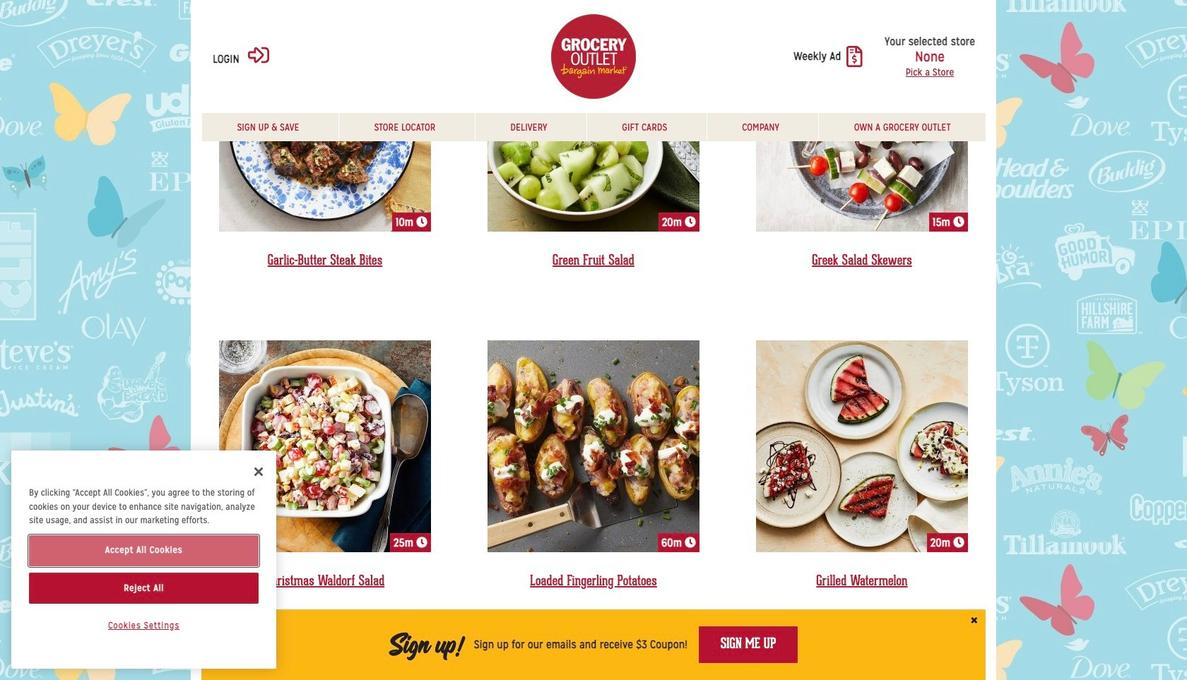 Task type: describe. For each thing, give the bounding box(es) containing it.
grocery outlet image
[[551, 14, 636, 99]]

file invoice dollar image
[[847, 46, 863, 67]]

sign in alt image
[[248, 44, 269, 66]]



Task type: locate. For each thing, give the bounding box(es) containing it.
clock image
[[685, 216, 696, 227], [954, 216, 965, 227], [685, 537, 696, 548]]

navigation
[[201, 113, 986, 141]]

clock image
[[416, 216, 428, 227], [416, 537, 428, 548], [954, 537, 965, 548]]



Task type: vqa. For each thing, say whether or not it's contained in the screenshot.
Map region
no



